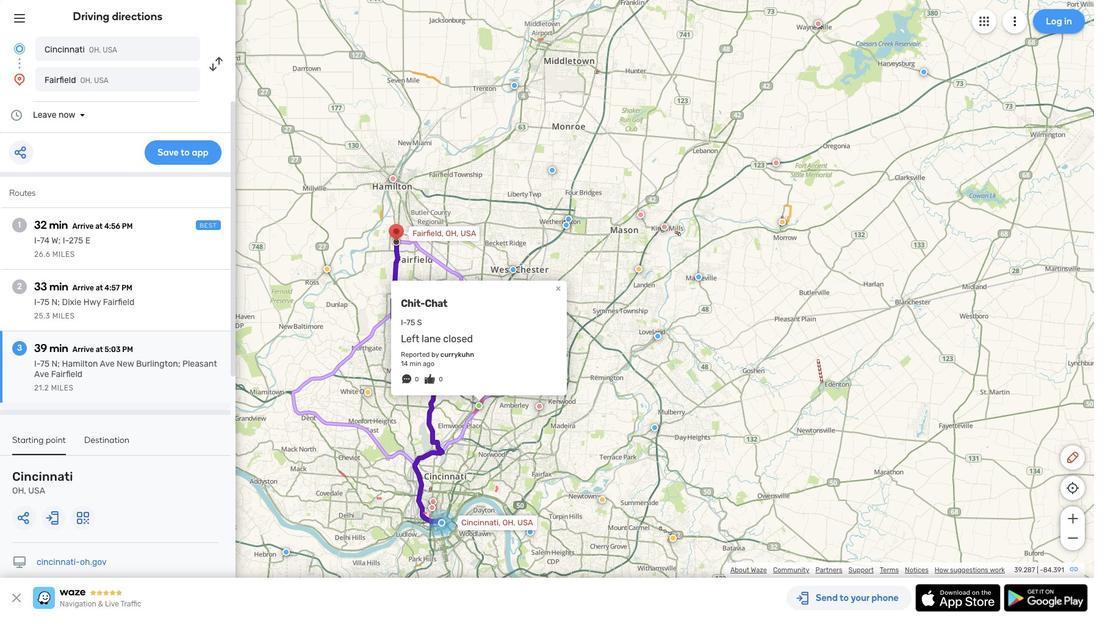 Task type: describe. For each thing, give the bounding box(es) containing it.
live
[[105, 600, 119, 609]]

0 horizontal spatial road closed image
[[429, 504, 436, 512]]

75 for 39 min
[[40, 359, 50, 369]]

hwy
[[83, 297, 101, 308]]

location image
[[12, 72, 27, 87]]

×
[[556, 283, 561, 294]]

oh, inside fairfield oh, usa
[[80, 76, 92, 85]]

routes
[[9, 188, 36, 198]]

4:57
[[105, 284, 120, 292]]

hamilton
[[62, 359, 98, 369]]

leave now
[[33, 110, 75, 120]]

dixie
[[62, 297, 81, 308]]

starting
[[12, 435, 44, 446]]

cincinnati, oh, usa
[[462, 518, 533, 527]]

21.2
[[34, 384, 49, 393]]

directions
[[112, 10, 163, 23]]

traffic
[[121, 600, 141, 609]]

community link
[[773, 567, 810, 575]]

i- left s
[[401, 318, 407, 327]]

1 vertical spatial cincinnati oh, usa
[[12, 469, 73, 496]]

i- for 39 min
[[34, 359, 40, 369]]

0 vertical spatial road closed image
[[815, 20, 822, 27]]

i-75 n; hamilton ave new burlington; pleasant ave fairfield 21.2 miles
[[34, 359, 217, 393]]

computer image
[[12, 556, 27, 570]]

at for 32 min
[[95, 222, 103, 231]]

starting point
[[12, 435, 66, 446]]

cincinnati,
[[462, 518, 501, 527]]

i-74 w; i-275 e 26.6 miles
[[34, 236, 91, 259]]

0 horizontal spatial hazard image
[[636, 266, 643, 273]]

work
[[990, 567, 1006, 575]]

lane
[[422, 333, 441, 345]]

closed
[[443, 333, 473, 345]]

ago
[[423, 360, 435, 368]]

terms
[[880, 567, 899, 575]]

starting point button
[[12, 435, 66, 455]]

now
[[59, 110, 75, 120]]

chit-
[[401, 298, 425, 309]]

miles inside i-75 n; hamilton ave new burlington; pleasant ave fairfield 21.2 miles
[[51, 384, 74, 393]]

about
[[731, 567, 750, 575]]

39
[[34, 342, 47, 355]]

pencil image
[[1066, 451, 1081, 465]]

miles for 33 min
[[52, 312, 75, 321]]

notices
[[905, 567, 929, 575]]

1 vertical spatial hazard image
[[670, 535, 677, 542]]

clock image
[[9, 108, 24, 123]]

fairfield inside i-75 n; hamilton ave new burlington; pleasant ave fairfield 21.2 miles
[[51, 369, 83, 380]]

5:03
[[105, 346, 121, 354]]

cincinnati-
[[37, 557, 80, 568]]

about waze link
[[731, 567, 767, 575]]

pm for 32 min
[[122, 222, 133, 231]]

i- for 33 min
[[34, 297, 40, 308]]

at for 39 min
[[96, 346, 103, 354]]

point
[[46, 435, 66, 446]]

arrive for 39 min
[[73, 346, 94, 354]]

w;
[[51, 236, 61, 246]]

partners link
[[816, 567, 843, 575]]

support link
[[849, 567, 874, 575]]

|
[[1037, 567, 1039, 575]]

1
[[18, 220, 21, 230]]

arrive for 32 min
[[72, 222, 94, 231]]

zoom in image
[[1066, 512, 1081, 526]]

min for 39 min
[[49, 342, 68, 355]]

fairfield oh, usa
[[45, 75, 109, 85]]

chat
[[425, 298, 448, 309]]

33 min arrive at 4:57 pm
[[34, 280, 132, 294]]

current location image
[[12, 42, 27, 56]]

3
[[17, 343, 22, 353]]

n; for 39
[[52, 359, 60, 369]]

2 0 from the left
[[439, 376, 443, 383]]

min inside left lane closed reported by currykuhn 14 min ago
[[410, 360, 421, 368]]

best
[[200, 222, 217, 230]]

navigation
[[60, 600, 96, 609]]

39.287 | -84.391
[[1015, 567, 1065, 575]]

1 vertical spatial cincinnati
[[12, 469, 73, 484]]

39.287
[[1015, 567, 1036, 575]]

how suggestions work link
[[935, 567, 1006, 575]]

cincinnati-oh.gov link
[[37, 557, 107, 568]]

min for 32 min
[[49, 219, 68, 232]]

0 horizontal spatial ave
[[34, 369, 49, 380]]

left
[[401, 333, 420, 345]]

1 vertical spatial 75
[[407, 318, 415, 327]]

link image
[[1070, 565, 1079, 575]]

navigation & live traffic
[[60, 600, 141, 609]]

26.6
[[34, 250, 50, 259]]

i- for 32 min
[[34, 236, 40, 246]]

suggestions
[[951, 567, 989, 575]]

at for 33 min
[[96, 284, 103, 292]]

1 horizontal spatial road closed image
[[637, 211, 645, 219]]

reported
[[401, 351, 430, 359]]



Task type: vqa. For each thing, say whether or not it's contained in the screenshot.
Fairfield
yes



Task type: locate. For each thing, give the bounding box(es) containing it.
currykuhn
[[441, 351, 474, 359]]

pm inside 33 min arrive at 4:57 pm
[[122, 284, 132, 292]]

74
[[40, 236, 50, 246]]

police image
[[511, 82, 518, 89], [565, 216, 573, 223], [695, 274, 703, 281], [527, 529, 534, 536]]

0 vertical spatial miles
[[52, 250, 75, 259]]

3 at from the top
[[96, 346, 103, 354]]

n;
[[52, 297, 60, 308], [52, 359, 60, 369]]

at inside 32 min arrive at 4:56 pm
[[95, 222, 103, 231]]

i- inside i-75 n; hamilton ave new burlington; pleasant ave fairfield 21.2 miles
[[34, 359, 40, 369]]

75 inside 'i-75 n; dixie hwy fairfield 25.3 miles'
[[40, 297, 50, 308]]

0 horizontal spatial 0
[[415, 376, 419, 383]]

1 arrive from the top
[[72, 222, 94, 231]]

0 vertical spatial cincinnati oh, usa
[[45, 45, 117, 55]]

cincinnati oh, usa down starting point button
[[12, 469, 73, 496]]

driving directions
[[73, 10, 163, 23]]

-
[[1041, 567, 1044, 575]]

usa
[[103, 46, 117, 54], [94, 76, 109, 85], [461, 229, 476, 238], [28, 486, 45, 496], [518, 518, 533, 527]]

2 n; from the top
[[52, 359, 60, 369]]

1 n; from the top
[[52, 297, 60, 308]]

miles inside i-74 w; i-275 e 26.6 miles
[[52, 250, 75, 259]]

arrive inside "39 min arrive at 5:03 pm"
[[73, 346, 94, 354]]

n; inside 'i-75 n; dixie hwy fairfield 25.3 miles'
[[52, 297, 60, 308]]

at inside 33 min arrive at 4:57 pm
[[96, 284, 103, 292]]

pm right "4:56"
[[122, 222, 133, 231]]

2 vertical spatial 75
[[40, 359, 50, 369]]

0 vertical spatial pm
[[122, 222, 133, 231]]

fairfield up leave now
[[45, 75, 76, 85]]

pm for 33 min
[[122, 284, 132, 292]]

cincinnati up fairfield oh, usa
[[45, 45, 85, 55]]

75 for 33 min
[[40, 297, 50, 308]]

road closed image
[[815, 20, 822, 27], [637, 211, 645, 219], [429, 504, 436, 512]]

0 vertical spatial fairfield
[[45, 75, 76, 85]]

at left the 5:03
[[96, 346, 103, 354]]

1 horizontal spatial hazard image
[[670, 535, 677, 542]]

i-
[[34, 236, 40, 246], [63, 236, 69, 246], [34, 297, 40, 308], [401, 318, 407, 327], [34, 359, 40, 369]]

miles right 21.2 at left
[[51, 384, 74, 393]]

leave
[[33, 110, 56, 120]]

arrive
[[72, 222, 94, 231], [73, 284, 94, 292], [73, 346, 94, 354]]

pm for 39 min
[[122, 346, 133, 354]]

pm inside 32 min arrive at 4:56 pm
[[122, 222, 133, 231]]

at inside "39 min arrive at 5:03 pm"
[[96, 346, 103, 354]]

hazard image
[[779, 219, 786, 226], [324, 266, 331, 273], [364, 389, 372, 396], [599, 496, 606, 504]]

32
[[34, 219, 47, 232]]

75 left s
[[407, 318, 415, 327]]

1 vertical spatial n;
[[52, 359, 60, 369]]

left lane closed reported by currykuhn 14 min ago
[[401, 333, 474, 368]]

2 vertical spatial miles
[[51, 384, 74, 393]]

driving
[[73, 10, 110, 23]]

4:56
[[104, 222, 120, 231]]

2 horizontal spatial road closed image
[[815, 20, 822, 27]]

terms link
[[880, 567, 899, 575]]

police image
[[921, 68, 928, 76], [549, 167, 556, 174], [563, 222, 570, 229], [510, 266, 517, 274], [654, 333, 662, 340], [651, 424, 659, 432], [283, 549, 290, 556]]

i-75 n; dixie hwy fairfield 25.3 miles
[[34, 297, 134, 321]]

support
[[849, 567, 874, 575]]

miles
[[52, 250, 75, 259], [52, 312, 75, 321], [51, 384, 74, 393]]

x image
[[9, 591, 24, 606]]

0 vertical spatial at
[[95, 222, 103, 231]]

hazard image
[[636, 266, 643, 273], [670, 535, 677, 542]]

1 vertical spatial at
[[96, 284, 103, 292]]

new
[[117, 359, 134, 369]]

road closed image
[[773, 159, 780, 167], [390, 175, 397, 183], [661, 223, 669, 231], [430, 498, 437, 506]]

33
[[34, 280, 47, 294]]

cincinnati oh, usa
[[45, 45, 117, 55], [12, 469, 73, 496]]

waze
[[751, 567, 767, 575]]

zoom out image
[[1066, 531, 1081, 546]]

cincinnati
[[45, 45, 85, 55], [12, 469, 73, 484]]

arrive up the hamilton
[[73, 346, 94, 354]]

2 arrive from the top
[[73, 284, 94, 292]]

n; inside i-75 n; hamilton ave new burlington; pleasant ave fairfield 21.2 miles
[[52, 359, 60, 369]]

by
[[432, 351, 439, 359]]

pm
[[122, 222, 133, 231], [122, 284, 132, 292], [122, 346, 133, 354]]

2 vertical spatial road closed image
[[429, 504, 436, 512]]

min up w;
[[49, 219, 68, 232]]

i- up 25.3
[[34, 297, 40, 308]]

fairfield down "4:57"
[[103, 297, 134, 308]]

0 vertical spatial arrive
[[72, 222, 94, 231]]

arrive inside 33 min arrive at 4:57 pm
[[73, 284, 94, 292]]

fairfield down "39 min arrive at 5:03 pm"
[[51, 369, 83, 380]]

1 at from the top
[[95, 222, 103, 231]]

arrive inside 32 min arrive at 4:56 pm
[[72, 222, 94, 231]]

at
[[95, 222, 103, 231], [96, 284, 103, 292], [96, 346, 103, 354]]

ave down the 5:03
[[100, 359, 115, 369]]

about waze community partners support terms notices how suggestions work
[[731, 567, 1006, 575]]

n; left dixie
[[52, 297, 60, 308]]

× link
[[553, 283, 564, 294]]

75 up 25.3
[[40, 297, 50, 308]]

min right 33
[[49, 280, 68, 294]]

oh.gov
[[80, 557, 107, 568]]

0 vertical spatial n;
[[52, 297, 60, 308]]

1 horizontal spatial ave
[[100, 359, 115, 369]]

min for 33 min
[[49, 280, 68, 294]]

2 vertical spatial fairfield
[[51, 369, 83, 380]]

1 vertical spatial miles
[[52, 312, 75, 321]]

destination
[[84, 435, 130, 446]]

&
[[98, 600, 103, 609]]

arrive for 33 min
[[73, 284, 94, 292]]

i- down 39
[[34, 359, 40, 369]]

39 min arrive at 5:03 pm
[[34, 342, 133, 355]]

fairfield,
[[413, 229, 444, 238]]

community
[[773, 567, 810, 575]]

pm up new
[[122, 346, 133, 354]]

pleasant
[[182, 359, 217, 369]]

s
[[417, 318, 422, 327]]

n; for 33
[[52, 297, 60, 308]]

partners
[[816, 567, 843, 575]]

0 vertical spatial 75
[[40, 297, 50, 308]]

at left "4:56"
[[95, 222, 103, 231]]

e
[[85, 236, 91, 246]]

destination button
[[84, 435, 130, 454]]

ave up 21.2 at left
[[34, 369, 49, 380]]

75 down 39
[[40, 359, 50, 369]]

1 vertical spatial fairfield
[[103, 297, 134, 308]]

0 down reported
[[415, 376, 419, 383]]

25.3
[[34, 312, 50, 321]]

min right 39
[[49, 342, 68, 355]]

i- inside 'i-75 n; dixie hwy fairfield 25.3 miles'
[[34, 297, 40, 308]]

i- up the 26.6
[[34, 236, 40, 246]]

14
[[401, 360, 408, 368]]

fairfield, oh, usa
[[413, 229, 476, 238]]

arrive up e
[[72, 222, 94, 231]]

275
[[69, 236, 83, 246]]

1 vertical spatial road closed image
[[637, 211, 645, 219]]

2 vertical spatial arrive
[[73, 346, 94, 354]]

3 arrive from the top
[[73, 346, 94, 354]]

i-75 s
[[401, 318, 422, 327]]

chit-chat
[[401, 298, 448, 309]]

ave
[[100, 359, 115, 369], [34, 369, 49, 380]]

2
[[17, 281, 22, 292]]

1 vertical spatial pm
[[122, 284, 132, 292]]

cincinnati-oh.gov
[[37, 557, 107, 568]]

n; left the hamilton
[[52, 359, 60, 369]]

fairfield inside 'i-75 n; dixie hwy fairfield 25.3 miles'
[[103, 297, 134, 308]]

arrive up hwy
[[73, 284, 94, 292]]

usa inside fairfield oh, usa
[[94, 76, 109, 85]]

pm inside "39 min arrive at 5:03 pm"
[[122, 346, 133, 354]]

75
[[40, 297, 50, 308], [407, 318, 415, 327], [40, 359, 50, 369]]

32 min arrive at 4:56 pm
[[34, 219, 133, 232]]

0 vertical spatial cincinnati
[[45, 45, 85, 55]]

0 down left lane closed reported by currykuhn 14 min ago
[[439, 376, 443, 383]]

75 inside i-75 n; hamilton ave new burlington; pleasant ave fairfield 21.2 miles
[[40, 359, 50, 369]]

miles for 32 min
[[52, 250, 75, 259]]

1 0 from the left
[[415, 376, 419, 383]]

1 horizontal spatial 0
[[439, 376, 443, 383]]

min down reported
[[410, 360, 421, 368]]

2 at from the top
[[96, 284, 103, 292]]

cincinnati down starting point button
[[12, 469, 73, 484]]

pm right "4:57"
[[122, 284, 132, 292]]

notices link
[[905, 567, 929, 575]]

how
[[935, 567, 949, 575]]

miles down w;
[[52, 250, 75, 259]]

i- right w;
[[63, 236, 69, 246]]

fairfield
[[45, 75, 76, 85], [103, 297, 134, 308], [51, 369, 83, 380]]

1 vertical spatial arrive
[[73, 284, 94, 292]]

miles down dixie
[[52, 312, 75, 321]]

2 vertical spatial pm
[[122, 346, 133, 354]]

0
[[415, 376, 419, 383], [439, 376, 443, 383]]

at left "4:57"
[[96, 284, 103, 292]]

burlington;
[[136, 359, 180, 369]]

84.391
[[1044, 567, 1065, 575]]

0 vertical spatial hazard image
[[636, 266, 643, 273]]

oh,
[[89, 46, 101, 54], [80, 76, 92, 85], [446, 229, 459, 238], [12, 486, 26, 496], [503, 518, 516, 527]]

miles inside 'i-75 n; dixie hwy fairfield 25.3 miles'
[[52, 312, 75, 321]]

cincinnati oh, usa up fairfield oh, usa
[[45, 45, 117, 55]]

2 vertical spatial at
[[96, 346, 103, 354]]



